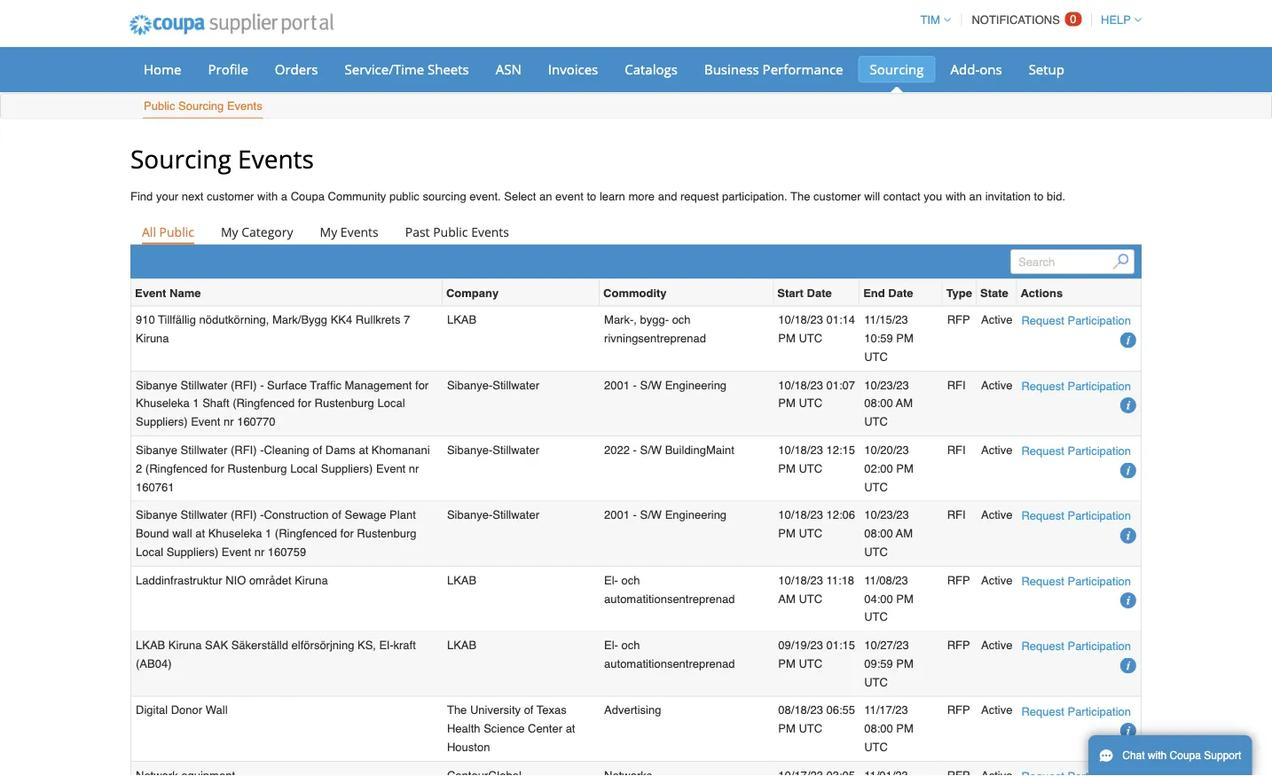 Task type: locate. For each thing, give the bounding box(es) containing it.
at inside the university of texas health science center at houston
[[566, 722, 575, 736]]

of left dams
[[313, 443, 322, 457]]

to left learn
[[587, 190, 596, 203]]

commodity button
[[603, 283, 667, 302]]

pm for 10/18/23 01:14 pm utc
[[778, 332, 796, 345]]

2 vertical spatial of
[[524, 704, 534, 717]]

10/18/23 inside 10/18/23 12:06 pm utc
[[778, 508, 823, 522]]

construction
[[264, 508, 329, 522]]

2022
[[604, 443, 630, 457]]

7 participation from the top
[[1068, 705, 1131, 718]]

0 vertical spatial 10/23/23
[[864, 378, 909, 391]]

1 vertical spatial 08:00
[[864, 527, 893, 540]]

1 horizontal spatial date
[[888, 286, 913, 299]]

2 10/23/23 from the top
[[864, 508, 909, 522]]

engineering down rivningsentreprenad
[[665, 378, 727, 391]]

2 horizontal spatial of
[[524, 704, 534, 717]]

1 vertical spatial sibanye
[[136, 443, 177, 457]]

utc inside 09/19/23 01:15 pm utc
[[799, 657, 823, 670]]

10/23/23 08:00 am utc up the "11/08/23"
[[864, 508, 913, 559]]

lkab for 910 tillfällig nödutkörning, mark/bygg kk4 rullkrets 7 kiruna
[[447, 313, 477, 326]]

2 2001 - s/w  engineering from the top
[[604, 508, 727, 522]]

6 request participation button from the top
[[1022, 637, 1131, 656]]

7 request participation button from the top
[[1022, 702, 1131, 721]]

pm up the 10/18/23 12:15 pm utc
[[778, 397, 796, 410]]

0 vertical spatial of
[[313, 443, 322, 457]]

1 10/18/23 from the top
[[778, 313, 823, 326]]

(ringfenced
[[233, 397, 295, 410], [145, 462, 208, 475], [275, 527, 337, 540]]

10/18/23
[[778, 313, 823, 326], [778, 378, 823, 391], [778, 443, 823, 457], [778, 508, 823, 522], [778, 574, 823, 587]]

2 sibanye- from the top
[[447, 443, 493, 457]]

- inside sibanye stillwater (rfi) -construction of sewage plant bound wall at khuseleka 1 (ringfenced for rustenburg local suppliers) event nr 160759
[[260, 508, 264, 522]]

3 rfp from the top
[[947, 639, 970, 652]]

1 date from the left
[[807, 286, 832, 299]]

participation for 12:15
[[1068, 444, 1131, 458]]

0 vertical spatial 08:00
[[864, 397, 893, 410]]

utc down 09:59
[[864, 676, 888, 689]]

traffic
[[310, 378, 341, 391]]

coupa right a
[[291, 190, 325, 203]]

(ringfenced inside the sibanye stillwater (rfi) -cleaning of dams at khomanani 2 (ringfenced for rustenburg local suppliers) event nr 160761
[[145, 462, 208, 475]]

date inside "button"
[[807, 286, 832, 299]]

participation for 01:14
[[1068, 314, 1131, 327]]

(rfi) down 160770
[[231, 443, 257, 457]]

public down the home link
[[144, 99, 175, 113]]

local down bound
[[136, 545, 163, 559]]

public right past
[[433, 223, 468, 240]]

0 vertical spatial rustenburg
[[315, 397, 374, 410]]

sourcing down tim
[[870, 60, 924, 78]]

asn link
[[484, 56, 533, 83]]

rfi for 10/18/23 12:06 pm utc
[[947, 508, 966, 522]]

2 vertical spatial rfi
[[947, 508, 966, 522]]

1 my from the left
[[221, 223, 238, 240]]

sibanye
[[136, 378, 177, 391], [136, 443, 177, 457], [136, 508, 177, 522]]

3 08:00 from the top
[[864, 722, 893, 736]]

local inside sibanye stillwater (rfi) - surface traffic management for khuseleka 1 shaft (ringfenced for rustenburg local suppliers) event nr 160770
[[377, 397, 405, 410]]

business performance
[[704, 60, 843, 78]]

1 horizontal spatial at
[[359, 443, 368, 457]]

el- for laddinfrastruktur nio området kiruna
[[604, 574, 618, 587]]

an
[[539, 190, 552, 203], [969, 190, 982, 203]]

säkerställd
[[231, 639, 288, 652]]

utc down 09/19/23 at the right bottom
[[799, 657, 823, 670]]

an left event
[[539, 190, 552, 203]]

1 s/w from the top
[[640, 378, 662, 391]]

2 to from the left
[[1034, 190, 1044, 203]]

1 horizontal spatial of
[[332, 508, 341, 522]]

2 vertical spatial am
[[778, 592, 796, 605]]

0 vertical spatial am
[[896, 397, 913, 410]]

10/18/23 left 12:06
[[778, 508, 823, 522]]

2 (rfi) from the top
[[231, 443, 257, 457]]

1 left shaft
[[193, 397, 199, 410]]

sibanye down 910
[[136, 378, 177, 391]]

2 horizontal spatial nr
[[409, 462, 419, 475]]

request for 11:18
[[1022, 574, 1065, 588]]

khomanani
[[372, 443, 430, 457]]

rfp right the 11/08/23 04:00 pm utc
[[947, 574, 970, 587]]

an left invitation at the right top of the page
[[969, 190, 982, 203]]

2 vertical spatial sourcing
[[130, 142, 231, 175]]

2 2001 from the top
[[604, 508, 630, 522]]

pm inside 11/15/23 10:59 pm utc
[[896, 332, 914, 345]]

automatitionsentreprenad
[[604, 592, 735, 605], [604, 657, 735, 670]]

- inside the sibanye stillwater (rfi) -cleaning of dams at khomanani 2 (ringfenced for rustenburg local suppliers) event nr 160761
[[260, 443, 264, 457]]

business
[[704, 60, 759, 78]]

kiruna down 910
[[136, 332, 169, 345]]

public right all
[[159, 223, 194, 240]]

am
[[896, 397, 913, 410], [896, 527, 913, 540], [778, 592, 796, 605]]

7 request from the top
[[1022, 705, 1065, 718]]

pm for 10/18/23 01:07 pm utc
[[778, 397, 796, 410]]

1 vertical spatial s/w
[[640, 443, 662, 457]]

utc down 11/17/23
[[864, 741, 888, 754]]

4 request from the top
[[1022, 509, 1065, 523]]

11/17/23
[[864, 704, 908, 717]]

1 10/23/23 from the top
[[864, 378, 909, 391]]

1 vertical spatial automatitionsentreprenad
[[604, 657, 735, 670]]

suppliers) up the 2
[[136, 415, 188, 428]]

1 vertical spatial suppliers)
[[321, 462, 373, 475]]

5 active from the top
[[981, 574, 1013, 587]]

10/18/23 left 11:18
[[778, 574, 823, 587]]

you
[[924, 190, 942, 203]]

chat with coupa support button
[[1089, 735, 1252, 776]]

08/18/23
[[778, 704, 823, 717]]

wall
[[206, 704, 228, 717]]

2 vertical spatial at
[[566, 722, 575, 736]]

pm down 10/27/23
[[896, 657, 914, 670]]

service/time sheets
[[345, 60, 469, 78]]

for right management
[[415, 378, 429, 391]]

my for my events
[[320, 223, 337, 240]]

el- och automatitionsentreprenad for pm
[[604, 639, 735, 670]]

customer
[[207, 190, 254, 203], [814, 190, 861, 203]]

0 vertical spatial 1
[[193, 397, 199, 410]]

request participation button for 11:18
[[1022, 572, 1131, 590]]

utc down 08/18/23
[[799, 722, 823, 736]]

1 vertical spatial 1
[[265, 527, 272, 540]]

event name button
[[135, 283, 201, 302]]

2 horizontal spatial local
[[377, 397, 405, 410]]

7 active from the top
[[981, 704, 1013, 717]]

request participation button for 06:55
[[1022, 702, 1131, 721]]

kiruna inside lkab kiruna sak säkerställd elförsörjning ks, el-kraft (ab04)
[[168, 639, 202, 652]]

sibanye- for sibanye stillwater (rfi) -cleaning of dams at khomanani 2 (ringfenced for rustenburg local suppliers) event nr 160761
[[447, 443, 493, 457]]

2 rfi from the top
[[947, 443, 966, 457]]

nr inside sibanye stillwater (rfi) - surface traffic management for khuseleka 1 shaft (ringfenced for rustenburg local suppliers) event nr 160770
[[224, 415, 234, 428]]

pm down 10/20/23
[[896, 462, 914, 475]]

1 horizontal spatial my
[[320, 223, 337, 240]]

1 vertical spatial rustenburg
[[227, 462, 287, 475]]

2 vertical spatial suppliers)
[[167, 545, 218, 559]]

utc inside 10/20/23 02:00 pm utc
[[864, 480, 888, 494]]

0 horizontal spatial khuseleka
[[136, 397, 190, 410]]

(ringfenced up 160761
[[145, 462, 208, 475]]

lkab for laddinfrastruktur nio området kiruna
[[447, 574, 477, 587]]

10/18/23 inside the 10/18/23 01:14 pm utc
[[778, 313, 823, 326]]

and
[[658, 190, 677, 203]]

pm inside 10/27/23 09:59 pm utc
[[896, 657, 914, 670]]

(rfi)
[[231, 378, 257, 391], [231, 443, 257, 457], [231, 508, 257, 522]]

for down surface at the left
[[298, 397, 311, 410]]

events inside 'link'
[[227, 99, 262, 113]]

sibanye-stillwater for sibanye stillwater (rfi) -construction of sewage plant bound wall at khuseleka 1 (ringfenced for rustenburg local suppliers) event nr 160759
[[447, 508, 539, 522]]

public for past
[[433, 223, 468, 240]]

at right wall
[[195, 527, 205, 540]]

0 horizontal spatial nr
[[224, 415, 234, 428]]

1 rfi from the top
[[947, 378, 966, 391]]

10/18/23 01:07 pm utc
[[778, 378, 855, 410]]

(ringfenced inside sibanye stillwater (rfi) - surface traffic management for khuseleka 1 shaft (ringfenced for rustenburg local suppliers) event nr 160770
[[233, 397, 295, 410]]

08:00 up the "11/08/23"
[[864, 527, 893, 540]]

2 engineering from the top
[[665, 508, 727, 522]]

pm inside the 11/08/23 04:00 pm utc
[[896, 592, 914, 605]]

0 vertical spatial s/w
[[640, 378, 662, 391]]

3 participation from the top
[[1068, 444, 1131, 458]]

1 vertical spatial 10/23/23 08:00 am utc
[[864, 508, 913, 559]]

1 rfp from the top
[[947, 313, 970, 326]]

tab list
[[130, 219, 1142, 244]]

2 vertical spatial s/w
[[640, 508, 662, 522]]

2 request from the top
[[1022, 379, 1065, 392]]

1 vertical spatial rfi
[[947, 443, 966, 457]]

0 vertical spatial sibanye-stillwater
[[447, 378, 539, 391]]

pm down 09/19/23 at the right bottom
[[778, 657, 796, 670]]

2 request participation from the top
[[1022, 379, 1131, 392]]

0 horizontal spatial of
[[313, 443, 322, 457]]

0 vertical spatial coupa
[[291, 190, 325, 203]]

pm inside 10/18/23 12:06 pm utc
[[778, 527, 796, 540]]

1 request participation from the top
[[1022, 314, 1131, 327]]

0 vertical spatial local
[[377, 397, 405, 410]]

3 sibanye- from the top
[[447, 508, 493, 522]]

nr left 160759
[[254, 545, 265, 559]]

1 08:00 from the top
[[864, 397, 893, 410]]

request participation for 01:07
[[1022, 379, 1131, 392]]

actions
[[1021, 286, 1063, 299]]

1 customer from the left
[[207, 190, 254, 203]]

2 my from the left
[[320, 223, 337, 240]]

1 vertical spatial local
[[290, 462, 318, 475]]

pm for 08/18/23 06:55 pm utc
[[778, 722, 796, 736]]

sourcing inside 'link'
[[178, 99, 224, 113]]

3 request participation from the top
[[1022, 444, 1131, 458]]

1 sibanye from the top
[[136, 378, 177, 391]]

0 vertical spatial sibanye-
[[447, 378, 493, 391]]

automatitionsentreprenad for am
[[604, 592, 735, 605]]

utc inside the 10/18/23 01:14 pm utc
[[799, 332, 823, 345]]

1 10/23/23 08:00 am utc from the top
[[864, 378, 913, 428]]

1 vertical spatial am
[[896, 527, 913, 540]]

sibanye inside sibanye stillwater (rfi) - surface traffic management for khuseleka 1 shaft (ringfenced for rustenburg local suppliers) event nr 160770
[[136, 378, 177, 391]]

suppliers)
[[136, 415, 188, 428], [321, 462, 373, 475], [167, 545, 218, 559]]

active for 10/18/23 01:07 pm utc
[[981, 378, 1013, 391]]

active for 10/18/23 01:14 pm utc
[[981, 313, 1013, 326]]

3 request participation button from the top
[[1022, 442, 1131, 460]]

1 horizontal spatial 1
[[265, 527, 272, 540]]

910 tillfällig nödutkörning, mark/bygg kk4 rullkrets 7 kiruna
[[136, 313, 410, 345]]

08:00 down 11/17/23
[[864, 722, 893, 736]]

event
[[135, 286, 166, 299], [191, 415, 220, 428], [376, 462, 406, 475], [222, 545, 251, 559]]

pm for 10/20/23 02:00 pm utc
[[896, 462, 914, 475]]

sourcing
[[423, 190, 466, 203]]

1 vertical spatial nr
[[409, 462, 419, 475]]

3 sibanye from the top
[[136, 508, 177, 522]]

0 vertical spatial kiruna
[[136, 332, 169, 345]]

am up the "11/08/23"
[[896, 527, 913, 540]]

10/27/23 09:59 pm utc
[[864, 639, 914, 689]]

of inside the sibanye stillwater (rfi) -cleaning of dams at khomanani 2 (ringfenced for rustenburg local suppliers) event nr 160761
[[313, 443, 322, 457]]

university
[[470, 704, 521, 717]]

am up 09/19/23 at the right bottom
[[778, 592, 796, 605]]

4 active from the top
[[981, 508, 1013, 522]]

laddinfrastruktur
[[136, 574, 222, 587]]

pm for 10/18/23 12:15 pm utc
[[778, 462, 796, 475]]

5 request participation from the top
[[1022, 574, 1131, 588]]

pm inside '08/18/23 06:55 pm utc'
[[778, 722, 796, 736]]

sibanye inside sibanye stillwater (rfi) -construction of sewage plant bound wall at khuseleka 1 (ringfenced for rustenburg local suppliers) event nr 160759
[[136, 508, 177, 522]]

10/23/23 right 12:06
[[864, 508, 909, 522]]

rustenburg
[[315, 397, 374, 410], [227, 462, 287, 475], [357, 527, 417, 540]]

tillfällig
[[158, 313, 196, 326]]

the inside the university of texas health science center at houston
[[447, 704, 467, 717]]

0 horizontal spatial with
[[257, 190, 278, 203]]

2 vertical spatial (ringfenced
[[275, 527, 337, 540]]

0 vertical spatial nr
[[224, 415, 234, 428]]

08:00 for 10/18/23 01:07 pm utc
[[864, 397, 893, 410]]

request for 01:15
[[1022, 640, 1065, 653]]

0 vertical spatial 2001 - s/w  engineering
[[604, 378, 727, 391]]

rustenburg down plant
[[357, 527, 417, 540]]

1 vertical spatial 2001 - s/w  engineering
[[604, 508, 727, 522]]

- down 160770
[[260, 443, 264, 457]]

1 vertical spatial coupa
[[1170, 750, 1201, 762]]

1 participation from the top
[[1068, 314, 1131, 327]]

sibanye inside the sibanye stillwater (rfi) -cleaning of dams at khomanani 2 (ringfenced for rustenburg local suppliers) event nr 160761
[[136, 443, 177, 457]]

1 vertical spatial el- och automatitionsentreprenad
[[604, 639, 735, 670]]

2 rfp from the top
[[947, 574, 970, 587]]

0 horizontal spatial the
[[447, 704, 467, 717]]

customer left the will
[[814, 190, 861, 203]]

1 vertical spatial och
[[622, 574, 640, 587]]

0 horizontal spatial my
[[221, 223, 238, 240]]

participation for 12:06
[[1068, 509, 1131, 523]]

2001 for 10/18/23 01:07 pm utc
[[604, 378, 630, 391]]

utc down the 04:00
[[864, 610, 888, 624]]

08:00 for 08/18/23 06:55 pm utc
[[864, 722, 893, 736]]

all public
[[142, 223, 194, 240]]

- inside sibanye stillwater (rfi) - surface traffic management for khuseleka 1 shaft (ringfenced for rustenburg local suppliers) event nr 160770
[[260, 378, 264, 391]]

1 vertical spatial the
[[447, 704, 467, 717]]

kiruna left sak
[[168, 639, 202, 652]]

khuseleka left shaft
[[136, 397, 190, 410]]

2 sibanye-stillwater from the top
[[447, 443, 539, 457]]

10/18/23 inside 10/18/23 01:07 pm utc
[[778, 378, 823, 391]]

1 horizontal spatial customer
[[814, 190, 861, 203]]

kiruna down 160759
[[295, 574, 328, 587]]

pm inside the 10/18/23 12:15 pm utc
[[778, 462, 796, 475]]

el- och automatitionsentreprenad for am
[[604, 574, 735, 605]]

request participation button for 12:06
[[1022, 507, 1131, 525]]

sibanye-
[[447, 378, 493, 391], [447, 443, 493, 457], [447, 508, 493, 522]]

utc inside 11/17/23 08:00 pm utc
[[864, 741, 888, 754]]

my category link
[[209, 219, 305, 244]]

0 vertical spatial sourcing
[[870, 60, 924, 78]]

04:00
[[864, 592, 893, 605]]

08:00 inside 11/17/23 08:00 pm utc
[[864, 722, 893, 736]]

,
[[634, 313, 637, 326]]

5 request participation button from the top
[[1022, 572, 1131, 590]]

coupa supplier portal image
[[117, 3, 346, 47]]

5 request from the top
[[1022, 574, 1065, 588]]

type button
[[946, 283, 972, 302]]

local down cleaning
[[290, 462, 318, 475]]

request for 12:15
[[1022, 444, 1065, 458]]

am up 10/20/23
[[896, 397, 913, 410]]

suppliers) down dams
[[321, 462, 373, 475]]

09/19/23 01:15 pm utc
[[778, 639, 855, 670]]

utc inside '08/18/23 06:55 pm utc'
[[799, 722, 823, 736]]

1 vertical spatial sourcing
[[178, 99, 224, 113]]

1 vertical spatial (rfi)
[[231, 443, 257, 457]]

0 vertical spatial (ringfenced
[[233, 397, 295, 410]]

0 vertical spatial the
[[791, 190, 810, 203]]

of inside the university of texas health science center at houston
[[524, 704, 534, 717]]

nr down khomanani
[[409, 462, 419, 475]]

pm down 08/18/23
[[778, 722, 796, 736]]

the right participation.
[[791, 190, 810, 203]]

4 request participation button from the top
[[1022, 507, 1131, 525]]

s/w down 2022 - s/w buildingmaint
[[640, 508, 662, 522]]

1 vertical spatial engineering
[[665, 508, 727, 522]]

10:59
[[864, 332, 893, 345]]

11/15/23 10:59 pm utc
[[864, 313, 914, 363]]

2 vertical spatial och
[[622, 639, 640, 652]]

date right start on the right
[[807, 286, 832, 299]]

2 vertical spatial nr
[[254, 545, 265, 559]]

active for 10/18/23 12:15 pm utc
[[981, 443, 1013, 457]]

tab list containing all public
[[130, 219, 1142, 244]]

1 active from the top
[[981, 313, 1013, 326]]

pm for 10/27/23 09:59 pm utc
[[896, 657, 914, 670]]

0 vertical spatial automatitionsentreprenad
[[604, 592, 735, 605]]

(ringfenced inside sibanye stillwater (rfi) -construction of sewage plant bound wall at khuseleka 1 (ringfenced for rustenburg local suppliers) event nr 160759
[[275, 527, 337, 540]]

company
[[446, 286, 499, 299]]

utc up 10/18/23 12:06 pm utc
[[799, 462, 823, 475]]

(rfi) inside sibanye stillwater (rfi) - surface traffic management for khuseleka 1 shaft (ringfenced for rustenburg local suppliers) event nr 160770
[[231, 378, 257, 391]]

0 vertical spatial (rfi)
[[231, 378, 257, 391]]

och for 10/18/23
[[622, 574, 640, 587]]

kiruna inside 910 tillfällig nödutkörning, mark/bygg kk4 rullkrets 7 kiruna
[[136, 332, 169, 345]]

utc down start date "button"
[[799, 332, 823, 345]]

0 vertical spatial 10/23/23 08:00 am utc
[[864, 378, 913, 428]]

utc
[[799, 332, 823, 345], [864, 350, 888, 363], [799, 397, 823, 410], [864, 415, 888, 428], [799, 462, 823, 475], [864, 480, 888, 494], [799, 527, 823, 540], [864, 545, 888, 559], [799, 592, 823, 605], [864, 610, 888, 624], [799, 657, 823, 670], [864, 676, 888, 689], [799, 722, 823, 736], [864, 741, 888, 754]]

2 vertical spatial local
[[136, 545, 163, 559]]

to left bid.
[[1034, 190, 1044, 203]]

2 10/18/23 from the top
[[778, 378, 823, 391]]

3 request from the top
[[1022, 444, 1065, 458]]

events down event.
[[471, 223, 509, 240]]

10/20/23 02:00 pm utc
[[864, 443, 914, 494]]

utc down "10:59"
[[864, 350, 888, 363]]

(rfi) inside sibanye stillwater (rfi) -construction of sewage plant bound wall at khuseleka 1 (ringfenced for rustenburg local suppliers) event nr 160759
[[231, 508, 257, 522]]

pm down start on the right
[[778, 332, 796, 345]]

0 horizontal spatial at
[[195, 527, 205, 540]]

sibanye- for sibanye stillwater (rfi) -construction of sewage plant bound wall at khuseleka 1 (ringfenced for rustenburg local suppliers) event nr 160759
[[447, 508, 493, 522]]

0 vertical spatial at
[[359, 443, 368, 457]]

(rfi) inside the sibanye stillwater (rfi) -cleaning of dams at khomanani 2 (ringfenced for rustenburg local suppliers) event nr 160761
[[231, 443, 257, 457]]

customer right next
[[207, 190, 254, 203]]

pm inside 10/18/23 01:07 pm utc
[[778, 397, 796, 410]]

1 engineering from the top
[[665, 378, 727, 391]]

sourcing down the profile link
[[178, 99, 224, 113]]

rfp for 11/08/23 04:00 pm utc
[[947, 574, 970, 587]]

pm up 10/18/23 11:18 am utc in the bottom of the page
[[778, 527, 796, 540]]

of inside sibanye stillwater (rfi) -construction of sewage plant bound wall at khuseleka 1 (ringfenced for rustenburg local suppliers) event nr 160759
[[332, 508, 341, 522]]

1 2001 from the top
[[604, 378, 630, 391]]

0 horizontal spatial an
[[539, 190, 552, 203]]

my left category
[[221, 223, 238, 240]]

rfp down type button on the top right
[[947, 313, 970, 326]]

events
[[227, 99, 262, 113], [238, 142, 314, 175], [341, 223, 379, 240], [471, 223, 509, 240]]

2 s/w from the top
[[640, 443, 662, 457]]

12:15
[[826, 443, 855, 457]]

of left texas
[[524, 704, 534, 717]]

coupa left support
[[1170, 750, 1201, 762]]

my down community
[[320, 223, 337, 240]]

event up 910
[[135, 286, 166, 299]]

3 rfi from the top
[[947, 508, 966, 522]]

invoices
[[548, 60, 598, 78]]

0 horizontal spatial to
[[587, 190, 596, 203]]

event down shaft
[[191, 415, 220, 428]]

2 el- och automatitionsentreprenad from the top
[[604, 639, 735, 670]]

s/w down rivningsentreprenad
[[640, 378, 662, 391]]

0 vertical spatial sibanye
[[136, 378, 177, 391]]

event down khomanani
[[376, 462, 406, 475]]

5 10/18/23 from the top
[[778, 574, 823, 587]]

pm up 10/18/23 12:06 pm utc
[[778, 462, 796, 475]]

0 vertical spatial och
[[672, 313, 691, 326]]

of for cleaning
[[313, 443, 322, 457]]

1 vertical spatial kiruna
[[295, 574, 328, 587]]

- down the sibanye stillwater (rfi) -cleaning of dams at khomanani 2 (ringfenced for rustenburg local suppliers) event nr 160761 at bottom left
[[260, 508, 264, 522]]

160761
[[136, 480, 174, 494]]

coupa inside "button"
[[1170, 750, 1201, 762]]

tim link
[[912, 13, 951, 27]]

10/18/23 left '12:15'
[[778, 443, 823, 457]]

request for 06:55
[[1022, 705, 1065, 718]]

request participation for 06:55
[[1022, 705, 1131, 718]]

pm for 11/17/23 08:00 pm utc
[[896, 722, 914, 736]]

orders link
[[263, 56, 330, 83]]

0 horizontal spatial customer
[[207, 190, 254, 203]]

2 vertical spatial kiruna
[[168, 639, 202, 652]]

nödutkörning,
[[199, 313, 269, 326]]

2 vertical spatial sibanye
[[136, 508, 177, 522]]

4 10/18/23 from the top
[[778, 508, 823, 522]]

s/w right 2022
[[640, 443, 662, 457]]

06:55
[[826, 704, 855, 717]]

10/23/23 right 01:07
[[864, 378, 909, 391]]

nr inside the sibanye stillwater (rfi) -cleaning of dams at khomanani 2 (ringfenced for rustenburg local suppliers) event nr 160761
[[409, 462, 419, 475]]

rustenburg inside sibanye stillwater (rfi) - surface traffic management for khuseleka 1 shaft (ringfenced for rustenburg local suppliers) event nr 160770
[[315, 397, 374, 410]]

0 vertical spatial suppliers)
[[136, 415, 188, 428]]

request for 01:14
[[1022, 314, 1065, 327]]

rfp for 11/15/23 10:59 pm utc
[[947, 313, 970, 326]]

start
[[777, 286, 804, 299]]

1 2001 - s/w  engineering from the top
[[604, 378, 727, 391]]

3 (rfi) from the top
[[231, 508, 257, 522]]

1 vertical spatial of
[[332, 508, 341, 522]]

el- inside lkab kiruna sak säkerställd elförsörjning ks, el-kraft (ab04)
[[379, 639, 393, 652]]

2 horizontal spatial at
[[566, 722, 575, 736]]

sourcing events
[[130, 142, 314, 175]]

2001 for 10/18/23 12:06 pm utc
[[604, 508, 630, 522]]

3 10/18/23 from the top
[[778, 443, 823, 457]]

for down shaft
[[211, 462, 224, 475]]

to
[[587, 190, 596, 203], [1034, 190, 1044, 203]]

0
[[1070, 12, 1077, 26]]

navigation
[[912, 3, 1142, 37]]

2 10/23/23 08:00 am utc from the top
[[864, 508, 913, 559]]

stillwater inside sibanye stillwater (rfi) -construction of sewage plant bound wall at khuseleka 1 (ringfenced for rustenburg local suppliers) event nr 160759
[[181, 508, 227, 522]]

0 horizontal spatial coupa
[[291, 190, 325, 203]]

1 up 160759
[[265, 527, 272, 540]]

1 request participation button from the top
[[1022, 311, 1131, 330]]

date inside button
[[888, 286, 913, 299]]

1 horizontal spatial to
[[1034, 190, 1044, 203]]

1 sibanye-stillwater from the top
[[447, 378, 539, 391]]

2 date from the left
[[888, 286, 913, 299]]

7 request participation from the top
[[1022, 705, 1131, 718]]

1 horizontal spatial coupa
[[1170, 750, 1201, 762]]

request participation button for 01:14
[[1022, 311, 1131, 330]]

1 horizontal spatial khuseleka
[[208, 527, 262, 540]]

3 active from the top
[[981, 443, 1013, 457]]

6 request from the top
[[1022, 640, 1065, 653]]

2 08:00 from the top
[[864, 527, 893, 540]]

3 s/w from the top
[[640, 508, 662, 522]]

company button
[[446, 283, 499, 302]]

10/18/23 inside 10/18/23 11:18 am utc
[[778, 574, 823, 587]]

public inside 'link'
[[144, 99, 175, 113]]

add-ons
[[951, 60, 1002, 78]]

at inside the sibanye stillwater (rfi) -cleaning of dams at khomanani 2 (ringfenced for rustenburg local suppliers) event nr 160761
[[359, 443, 368, 457]]

1 vertical spatial (ringfenced
[[145, 462, 208, 475]]

am for 10/18/23 01:07 pm utc
[[896, 397, 913, 410]]

10/18/23 for 10/18/23 01:14 pm utc
[[778, 313, 823, 326]]

0 horizontal spatial 1
[[193, 397, 199, 410]]

910
[[136, 313, 155, 326]]

(rfi) for (ringfenced
[[231, 378, 257, 391]]

pm inside 09/19/23 01:15 pm utc
[[778, 657, 796, 670]]

1 horizontal spatial local
[[290, 462, 318, 475]]

engineering for 10/18/23 12:06 pm utc
[[665, 508, 727, 522]]

khuseleka
[[136, 397, 190, 410], [208, 527, 262, 540]]

6 request participation from the top
[[1022, 640, 1131, 653]]

10/18/23 left 01:07
[[778, 378, 823, 391]]

10/18/23 inside the 10/18/23 12:15 pm utc
[[778, 443, 823, 457]]

2 active from the top
[[981, 378, 1013, 391]]

with right "chat"
[[1148, 750, 1167, 762]]

2001 down rivningsentreprenad
[[604, 378, 630, 391]]

1 automatitionsentreprenad from the top
[[604, 592, 735, 605]]

request for 01:07
[[1022, 379, 1065, 392]]

public sourcing events link
[[143, 95, 263, 118]]

1 el- och automatitionsentreprenad from the top
[[604, 574, 735, 605]]

with right you
[[946, 190, 966, 203]]

0 vertical spatial khuseleka
[[136, 397, 190, 410]]

automatitionsentreprenad for pm
[[604, 657, 735, 670]]

donor
[[171, 704, 202, 717]]

5 participation from the top
[[1068, 574, 1131, 588]]

digital donor wall
[[136, 704, 228, 717]]

6 active from the top
[[981, 639, 1013, 652]]

10/18/23 for 10/18/23 12:06 pm utc
[[778, 508, 823, 522]]

1 horizontal spatial nr
[[254, 545, 265, 559]]

(rfi) left construction
[[231, 508, 257, 522]]

2 participation from the top
[[1068, 379, 1131, 392]]

utc inside 10/18/23 12:06 pm utc
[[799, 527, 823, 540]]

0 vertical spatial rfi
[[947, 378, 966, 391]]

at
[[359, 443, 368, 457], [195, 527, 205, 540], [566, 722, 575, 736]]

pm inside the 10/18/23 01:14 pm utc
[[778, 332, 796, 345]]

2 request participation button from the top
[[1022, 376, 1131, 395]]

date right end
[[888, 286, 913, 299]]

pm down 11/15/23
[[896, 332, 914, 345]]

4 rfp from the top
[[947, 704, 970, 717]]

08:00 up 10/20/23
[[864, 397, 893, 410]]

rustenburg inside the sibanye stillwater (rfi) -cleaning of dams at khomanani 2 (ringfenced for rustenburg local suppliers) event nr 160761
[[227, 462, 287, 475]]

s/w for 10/18/23 12:06 pm utc
[[640, 508, 662, 522]]

participation for 06:55
[[1068, 705, 1131, 718]]

10/18/23 for 10/18/23 11:18 am utc
[[778, 574, 823, 587]]

0 vertical spatial engineering
[[665, 378, 727, 391]]

(ringfenced down construction
[[275, 527, 337, 540]]

2 vertical spatial rustenburg
[[357, 527, 417, 540]]

0 horizontal spatial local
[[136, 545, 163, 559]]

4 participation from the top
[[1068, 509, 1131, 523]]

4 request participation from the top
[[1022, 509, 1131, 523]]

active for 09/19/23 01:15 pm utc
[[981, 639, 1013, 652]]

digital
[[136, 704, 168, 717]]

rfp right 10/27/23
[[947, 639, 970, 652]]

events down the profile link
[[227, 99, 262, 113]]

pm inside 10/20/23 02:00 pm utc
[[896, 462, 914, 475]]

2 customer from the left
[[814, 190, 861, 203]]

of
[[313, 443, 322, 457], [332, 508, 341, 522], [524, 704, 534, 717]]

2 vertical spatial sibanye-stillwater
[[447, 508, 539, 522]]

1 request from the top
[[1022, 314, 1065, 327]]

utc up 10/18/23 11:18 am utc in the bottom of the page
[[799, 527, 823, 540]]

local down management
[[377, 397, 405, 410]]

0 vertical spatial 2001
[[604, 378, 630, 391]]

1 vertical spatial khuseleka
[[208, 527, 262, 540]]

2 automatitionsentreprenad from the top
[[604, 657, 735, 670]]

utc up the "11/08/23"
[[864, 545, 888, 559]]

0 vertical spatial el- och automatitionsentreprenad
[[604, 574, 735, 605]]

1 vertical spatial sibanye-
[[447, 443, 493, 457]]

- left surface at the left
[[260, 378, 264, 391]]

rfp for 10/27/23 09:59 pm utc
[[947, 639, 970, 652]]

the university of texas health science center at houston
[[447, 704, 575, 754]]

2 horizontal spatial with
[[1148, 750, 1167, 762]]

1 sibanye- from the top
[[447, 378, 493, 391]]

pm inside 11/17/23 08:00 pm utc
[[896, 722, 914, 736]]

2 sibanye from the top
[[136, 443, 177, 457]]

my
[[221, 223, 238, 240], [320, 223, 337, 240]]

for down sewage
[[340, 527, 354, 540]]

6 participation from the top
[[1068, 640, 1131, 653]]

1 (rfi) from the top
[[231, 378, 257, 391]]

at right dams
[[359, 443, 368, 457]]

pm
[[778, 332, 796, 345], [896, 332, 914, 345], [778, 397, 796, 410], [778, 462, 796, 475], [896, 462, 914, 475], [778, 527, 796, 540], [896, 592, 914, 605], [778, 657, 796, 670], [896, 657, 914, 670], [778, 722, 796, 736], [896, 722, 914, 736]]

texas
[[537, 704, 567, 717]]

utc down 02:00
[[864, 480, 888, 494]]

am for 10/18/23 12:06 pm utc
[[896, 527, 913, 540]]

local inside the sibanye stillwater (rfi) -cleaning of dams at khomanani 2 (ringfenced for rustenburg local suppliers) event nr 160761
[[290, 462, 318, 475]]

with
[[257, 190, 278, 203], [946, 190, 966, 203], [1148, 750, 1167, 762]]

3 sibanye-stillwater from the top
[[447, 508, 539, 522]]

ons
[[980, 60, 1002, 78]]

sibanye for sibanye stillwater (rfi) -construction of sewage plant bound wall at khuseleka 1 (ringfenced for rustenburg local suppliers) event nr 160759
[[136, 508, 177, 522]]

1 vertical spatial 10/23/23
[[864, 508, 909, 522]]

10/23/23 08:00 am utc for 10/18/23 12:06 pm utc
[[864, 508, 913, 559]]

2001 down 2022
[[604, 508, 630, 522]]

10/23/23 for 01:07
[[864, 378, 909, 391]]

sewage
[[345, 508, 386, 522]]



Task type: vqa. For each thing, say whether or not it's contained in the screenshot.
Using inside the Using an Authenticator App available from your mobile phone app store
no



Task type: describe. For each thing, give the bounding box(es) containing it.
2 an from the left
[[969, 190, 982, 203]]

with inside "button"
[[1148, 750, 1167, 762]]

at for the university of texas health science center at houston
[[566, 722, 575, 736]]

shaft
[[202, 397, 229, 410]]

chat
[[1123, 750, 1145, 762]]

houston
[[447, 741, 490, 754]]

sibanye for sibanye stillwater (rfi) - surface traffic management for khuseleka 1 shaft (ringfenced for rustenburg local suppliers) event nr 160770
[[136, 378, 177, 391]]

sibanye stillwater (rfi) -cleaning of dams at khomanani 2 (ringfenced for rustenburg local suppliers) event nr 160761
[[136, 443, 430, 494]]

invitation
[[985, 190, 1031, 203]]

s/w for 10/18/23 01:07 pm utc
[[640, 378, 662, 391]]

2
[[136, 462, 142, 475]]

1 horizontal spatial with
[[946, 190, 966, 203]]

stillwater inside the sibanye stillwater (rfi) -cleaning of dams at khomanani 2 (ringfenced for rustenburg local suppliers) event nr 160761
[[181, 443, 227, 457]]

participation for 01:07
[[1068, 379, 1131, 392]]

participation for 01:15
[[1068, 640, 1131, 653]]

11:18
[[826, 574, 854, 587]]

utc inside the 10/18/23 12:15 pm utc
[[799, 462, 823, 475]]

rullkrets
[[356, 313, 401, 326]]

event inside sibanye stillwater (rfi) - surface traffic management for khuseleka 1 shaft (ringfenced for rustenburg local suppliers) event nr 160770
[[191, 415, 220, 428]]

10/18/23 for 10/18/23 01:07 pm utc
[[778, 378, 823, 391]]

profile
[[208, 60, 248, 78]]

utc inside 11/15/23 10:59 pm utc
[[864, 350, 888, 363]]

request participation button for 12:15
[[1022, 442, 1131, 460]]

- down rivningsentreprenad
[[633, 378, 637, 391]]

kk4
[[331, 313, 352, 326]]

business performance link
[[693, 56, 855, 83]]

området
[[249, 574, 292, 587]]

lkab for lkab kiruna sak säkerställd elförsörjning ks, el-kraft (ab04)
[[447, 639, 477, 652]]

type
[[946, 286, 972, 299]]

date for end date
[[888, 286, 913, 299]]

rivningsentreprenad
[[604, 332, 706, 345]]

next
[[182, 190, 203, 203]]

at inside sibanye stillwater (rfi) -construction of sewage plant bound wall at khuseleka 1 (ringfenced for rustenburg local suppliers) event nr 160759
[[195, 527, 205, 540]]

public for all
[[159, 223, 194, 240]]

khuseleka inside sibanye stillwater (rfi) - surface traffic management for khuseleka 1 shaft (ringfenced for rustenburg local suppliers) event nr 160770
[[136, 397, 190, 410]]

Search text field
[[1011, 249, 1135, 274]]

your
[[156, 190, 178, 203]]

setup link
[[1017, 56, 1076, 83]]

am inside 10/18/23 11:18 am utc
[[778, 592, 796, 605]]

10/20/23
[[864, 443, 909, 457]]

center
[[528, 722, 562, 736]]

tim
[[920, 13, 940, 27]]

(ab04)
[[136, 657, 172, 670]]

catalogs link
[[613, 56, 689, 83]]

utc inside 10/18/23 01:07 pm utc
[[799, 397, 823, 410]]

10/23/23 08:00 am utc for 10/18/23 01:07 pm utc
[[864, 378, 913, 428]]

rfp for 11/17/23 08:00 pm utc
[[947, 704, 970, 717]]

commodity
[[603, 286, 667, 299]]

2022 - s/w buildingmaint
[[604, 443, 734, 457]]

stillwater inside sibanye stillwater (rfi) - surface traffic management for khuseleka 1 shaft (ringfenced for rustenburg local suppliers) event nr 160770
[[181, 378, 227, 391]]

09/19/23
[[778, 639, 823, 652]]

pm for 09/19/23 01:15 pm utc
[[778, 657, 796, 670]]

10/23/23 for 12:06
[[864, 508, 909, 522]]

add-ons link
[[939, 56, 1014, 83]]

1 horizontal spatial the
[[791, 190, 810, 203]]

1 to from the left
[[587, 190, 596, 203]]

for inside the sibanye stillwater (rfi) -cleaning of dams at khomanani 2 (ringfenced for rustenburg local suppliers) event nr 160761
[[211, 462, 224, 475]]

cleaning
[[264, 443, 309, 457]]

11/08/23 04:00 pm utc
[[864, 574, 914, 624]]

event inside the sibanye stillwater (rfi) -cleaning of dams at khomanani 2 (ringfenced for rustenburg local suppliers) event nr 160761
[[376, 462, 406, 475]]

request participation button for 01:07
[[1022, 376, 1131, 395]]

profile link
[[197, 56, 260, 83]]

date for start date
[[807, 286, 832, 299]]

10/18/23 11:18 am utc
[[778, 574, 854, 605]]

more
[[629, 190, 655, 203]]

active for 10/18/23 12:06 pm utc
[[981, 508, 1013, 522]]

utc inside the 11/08/23 04:00 pm utc
[[864, 610, 888, 624]]

request for 12:06
[[1022, 509, 1065, 523]]

elförsörjning
[[292, 639, 354, 652]]

sourcing for sourcing
[[870, 60, 924, 78]]

160770
[[237, 415, 276, 428]]

2001 - s/w  engineering for 10/18/23 01:07 pm utc
[[604, 378, 727, 391]]

02:00
[[864, 462, 893, 475]]

engineering for 10/18/23 01:07 pm utc
[[665, 378, 727, 391]]

event inside sibanye stillwater (rfi) -construction of sewage plant bound wall at khuseleka 1 (ringfenced for rustenburg local suppliers) event nr 160759
[[222, 545, 251, 559]]

search image
[[1113, 254, 1129, 270]]

sibanye- for sibanye stillwater (rfi) - surface traffic management for khuseleka 1 shaft (ringfenced for rustenburg local suppliers) event nr 160770
[[447, 378, 493, 391]]

och inside mark-, bygg- och rivningsentreprenad
[[672, 313, 691, 326]]

active for 10/18/23 11:18 am utc
[[981, 574, 1013, 587]]

mark-, bygg- och rivningsentreprenad
[[604, 313, 706, 345]]

name
[[169, 286, 201, 299]]

nio
[[225, 574, 246, 587]]

pm for 10/18/23 12:06 pm utc
[[778, 527, 796, 540]]

event inside button
[[135, 286, 166, 299]]

bygg-
[[640, 313, 669, 326]]

participation for 11:18
[[1068, 574, 1131, 588]]

bid.
[[1047, 190, 1066, 203]]

suppliers) inside sibanye stillwater (rfi) - surface traffic management for khuseleka 1 shaft (ringfenced for rustenburg local suppliers) event nr 160770
[[136, 415, 188, 428]]

sheets
[[428, 60, 469, 78]]

home
[[144, 60, 181, 78]]

contact
[[883, 190, 921, 203]]

dams
[[325, 443, 356, 457]]

(rfi) for for
[[231, 443, 257, 457]]

select
[[504, 190, 536, 203]]

suppliers) inside sibanye stillwater (rfi) -construction of sewage plant bound wall at khuseleka 1 (ringfenced for rustenburg local suppliers) event nr 160759
[[167, 545, 218, 559]]

request participation for 11:18
[[1022, 574, 1131, 588]]

utc up 10/20/23
[[864, 415, 888, 428]]

suppliers) inside the sibanye stillwater (rfi) -cleaning of dams at khomanani 2 (ringfenced for rustenburg local suppliers) event nr 160761
[[321, 462, 373, 475]]

10/18/23 01:14 pm utc
[[778, 313, 855, 345]]

11/08/23
[[864, 574, 908, 587]]

actions button
[[1021, 283, 1063, 302]]

pm for 11/15/23 10:59 pm utc
[[896, 332, 914, 345]]

ks,
[[358, 639, 376, 652]]

08:00 for 10/18/23 12:06 pm utc
[[864, 527, 893, 540]]

state
[[980, 286, 1009, 299]]

1 inside sibanye stillwater (rfi) -construction of sewage plant bound wall at khuseleka 1 (ringfenced for rustenburg local suppliers) event nr 160759
[[265, 527, 272, 540]]

160759
[[268, 545, 306, 559]]

rfi for 10/18/23 12:15 pm utc
[[947, 443, 966, 457]]

1 an from the left
[[539, 190, 552, 203]]

s/w for 10/18/23 12:15 pm utc
[[640, 443, 662, 457]]

local inside sibanye stillwater (rfi) -construction of sewage plant bound wall at khuseleka 1 (ringfenced for rustenburg local suppliers) event nr 160759
[[136, 545, 163, 559]]

sourcing link
[[858, 56, 936, 83]]

10/18/23 for 10/18/23 12:15 pm utc
[[778, 443, 823, 457]]

sourcing for sourcing events
[[130, 142, 231, 175]]

- right 2022
[[633, 443, 637, 457]]

category
[[242, 223, 293, 240]]

khuseleka inside sibanye stillwater (rfi) -construction of sewage plant bound wall at khuseleka 1 (ringfenced for rustenburg local suppliers) event nr 160759
[[208, 527, 262, 540]]

09:59
[[864, 657, 893, 670]]

rfi for 10/18/23 01:07 pm utc
[[947, 378, 966, 391]]

(rfi) for khuseleka
[[231, 508, 257, 522]]

request participation for 01:15
[[1022, 640, 1131, 653]]

laddinfrastruktur nio området kiruna
[[136, 574, 328, 587]]

01:14
[[826, 313, 855, 326]]

service/time sheets link
[[333, 56, 481, 83]]

advertising
[[604, 704, 661, 717]]

home link
[[132, 56, 193, 83]]

sibanye stillwater (rfi) -construction of sewage plant bound wall at khuseleka 1 (ringfenced for rustenburg local suppliers) event nr 160759
[[136, 508, 417, 559]]

end date
[[863, 286, 913, 299]]

public sourcing events
[[144, 99, 262, 113]]

orders
[[275, 60, 318, 78]]

request participation for 12:15
[[1022, 444, 1131, 458]]

2001 - s/w  engineering for 10/18/23 12:06 pm utc
[[604, 508, 727, 522]]

mark-
[[604, 313, 634, 326]]

events down community
[[341, 223, 379, 240]]

10/18/23 12:06 pm utc
[[778, 508, 855, 540]]

event
[[555, 190, 584, 203]]

events up a
[[238, 142, 314, 175]]

1 inside sibanye stillwater (rfi) - surface traffic management for khuseleka 1 shaft (ringfenced for rustenburg local suppliers) event nr 160770
[[193, 397, 199, 410]]

find
[[130, 190, 153, 203]]

pm for 11/08/23 04:00 pm utc
[[896, 592, 914, 605]]

request participation for 01:14
[[1022, 314, 1131, 327]]

utc inside 10/27/23 09:59 pm utc
[[864, 676, 888, 689]]

for inside sibanye stillwater (rfi) -construction of sewage plant bound wall at khuseleka 1 (ringfenced for rustenburg local suppliers) event nr 160759
[[340, 527, 354, 540]]

sibanye-stillwater for sibanye stillwater (rfi) - surface traffic management for khuseleka 1 shaft (ringfenced for rustenburg local suppliers) event nr 160770
[[447, 378, 539, 391]]

request participation for 12:06
[[1022, 509, 1131, 523]]

rustenburg inside sibanye stillwater (rfi) -construction of sewage plant bound wall at khuseleka 1 (ringfenced for rustenburg local suppliers) event nr 160759
[[357, 527, 417, 540]]

01:07
[[826, 378, 855, 391]]

sibanye-stillwater for sibanye stillwater (rfi) -cleaning of dams at khomanani 2 (ringfenced for rustenburg local suppliers) event nr 160761
[[447, 443, 539, 457]]

lkab inside lkab kiruna sak säkerställd elförsörjning ks, el-kraft (ab04)
[[136, 639, 165, 652]]

mark/bygg
[[272, 313, 327, 326]]

navigation containing notifications 0
[[912, 3, 1142, 37]]

at for sibanye stillwater (rfi) -cleaning of dams at khomanani 2 (ringfenced for rustenburg local suppliers) event nr 160761
[[359, 443, 368, 457]]

sibanye stillwater (rfi) - surface traffic management for khuseleka 1 shaft (ringfenced for rustenburg local suppliers) event nr 160770
[[136, 378, 429, 428]]

sibanye for sibanye stillwater (rfi) -cleaning of dams at khomanani 2 (ringfenced for rustenburg local suppliers) event nr 160761
[[136, 443, 177, 457]]

my events link
[[308, 219, 390, 244]]

11/15/23
[[864, 313, 908, 326]]

of for construction
[[332, 508, 341, 522]]

utc inside 10/18/23 11:18 am utc
[[799, 592, 823, 605]]

10/27/23
[[864, 639, 909, 652]]

el- for lkab kiruna sak säkerställd elförsörjning ks, el-kraft (ab04)
[[604, 639, 618, 652]]

kraft
[[393, 639, 416, 652]]

asn
[[496, 60, 521, 78]]

active for 08/18/23 06:55 pm utc
[[981, 704, 1013, 717]]

all public link
[[130, 219, 206, 244]]

past public events link
[[394, 219, 521, 244]]

service/time
[[345, 60, 424, 78]]

- down 2022 - s/w buildingmaint
[[633, 508, 637, 522]]

my for my category
[[221, 223, 238, 240]]

nr inside sibanye stillwater (rfi) -construction of sewage plant bound wall at khuseleka 1 (ringfenced for rustenburg local suppliers) event nr 160759
[[254, 545, 265, 559]]



